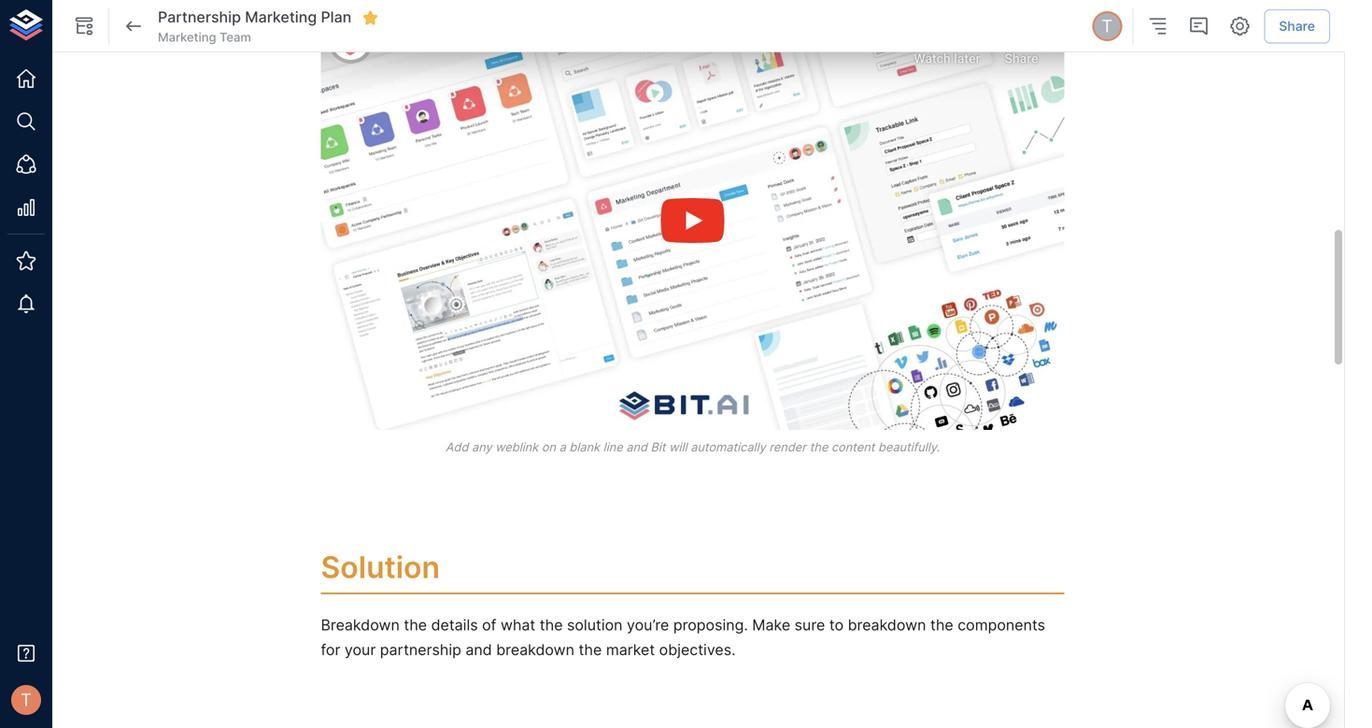 Task type: describe. For each thing, give the bounding box(es) containing it.
components
[[958, 616, 1046, 634]]

0 vertical spatial t button
[[1090, 8, 1126, 44]]

line
[[603, 440, 623, 454]]

weblink
[[496, 440, 539, 454]]

the left the components
[[931, 616, 954, 634]]

add any weblink on a blank line and bit will automatically render the content beautifully.
[[446, 440, 940, 454]]

will
[[669, 440, 688, 454]]

proposing.
[[674, 616, 748, 634]]

any
[[472, 440, 492, 454]]

the up partnership
[[404, 616, 427, 634]]

and inside breakdown the details of what the solution you're proposing. make sure to breakdown the components for your partnership and breakdown the market objectives.
[[466, 641, 492, 659]]

to
[[830, 616, 844, 634]]

partnership
[[158, 8, 241, 26]]

share
[[1280, 18, 1316, 34]]

market
[[606, 641, 655, 659]]

automatically
[[691, 440, 766, 454]]

your
[[345, 641, 376, 659]]

the right what
[[540, 616, 563, 634]]

solution
[[321, 549, 440, 585]]

team
[[220, 30, 251, 44]]

go back image
[[122, 15, 145, 37]]

share button
[[1265, 9, 1331, 43]]

marketing team link
[[158, 29, 251, 46]]

table of contents image
[[1147, 15, 1169, 37]]

sure
[[795, 616, 826, 634]]

add
[[446, 440, 469, 454]]

a
[[559, 440, 566, 454]]

1 horizontal spatial and
[[626, 440, 648, 454]]

1 horizontal spatial t
[[1102, 16, 1113, 36]]

remove favorite image
[[362, 9, 379, 26]]

what
[[501, 616, 536, 634]]

objectives.
[[660, 641, 736, 659]]

partnership marketing plan
[[158, 8, 352, 26]]



Task type: locate. For each thing, give the bounding box(es) containing it.
0 horizontal spatial and
[[466, 641, 492, 659]]

breakdown
[[321, 616, 400, 634]]

breakdown the details of what the solution you're proposing. make sure to breakdown the components for your partnership and breakdown the market objectives.
[[321, 616, 1050, 659]]

on
[[542, 440, 556, 454]]

1 vertical spatial t button
[[6, 679, 47, 721]]

1 vertical spatial marketing
[[158, 30, 216, 44]]

1 horizontal spatial t button
[[1090, 8, 1126, 44]]

marketing inside "link"
[[158, 30, 216, 44]]

marketing up team
[[245, 8, 317, 26]]

comments image
[[1188, 15, 1211, 37]]

t
[[1102, 16, 1113, 36], [21, 690, 32, 710]]

the right render
[[810, 440, 828, 454]]

marketing team
[[158, 30, 251, 44]]

the
[[810, 440, 828, 454], [404, 616, 427, 634], [540, 616, 563, 634], [931, 616, 954, 634], [579, 641, 602, 659]]

0 horizontal spatial t
[[21, 690, 32, 710]]

0 vertical spatial marketing
[[245, 8, 317, 26]]

settings image
[[1229, 15, 1252, 37]]

1 vertical spatial t
[[21, 690, 32, 710]]

1 horizontal spatial breakdown
[[848, 616, 927, 634]]

plan
[[321, 8, 352, 26]]

0 horizontal spatial t button
[[6, 679, 47, 721]]

and down of
[[466, 641, 492, 659]]

breakdown down what
[[496, 641, 575, 659]]

details
[[431, 616, 478, 634]]

of
[[482, 616, 497, 634]]

you're
[[627, 616, 670, 634]]

solution
[[567, 616, 623, 634]]

t button
[[1090, 8, 1126, 44], [6, 679, 47, 721]]

1 vertical spatial breakdown
[[496, 641, 575, 659]]

show wiki image
[[73, 15, 95, 37]]

the down solution on the bottom left of page
[[579, 641, 602, 659]]

make
[[753, 616, 791, 634]]

0 vertical spatial t
[[1102, 16, 1113, 36]]

for
[[321, 641, 341, 659]]

1 vertical spatial and
[[466, 641, 492, 659]]

marketing down "partnership"
[[158, 30, 216, 44]]

marketing
[[245, 8, 317, 26], [158, 30, 216, 44]]

content
[[832, 440, 875, 454]]

and
[[626, 440, 648, 454], [466, 641, 492, 659]]

beautifully.
[[879, 440, 940, 454]]

0 vertical spatial and
[[626, 440, 648, 454]]

breakdown right to
[[848, 616, 927, 634]]

bit
[[651, 440, 666, 454]]

blank
[[570, 440, 600, 454]]

0 horizontal spatial breakdown
[[496, 641, 575, 659]]

0 horizontal spatial marketing
[[158, 30, 216, 44]]

breakdown
[[848, 616, 927, 634], [496, 641, 575, 659]]

1 horizontal spatial marketing
[[245, 8, 317, 26]]

and left bit
[[626, 440, 648, 454]]

render
[[770, 440, 807, 454]]

0 vertical spatial breakdown
[[848, 616, 927, 634]]

partnership
[[380, 641, 462, 659]]



Task type: vqa. For each thing, say whether or not it's contained in the screenshot.
Marketing Team
yes



